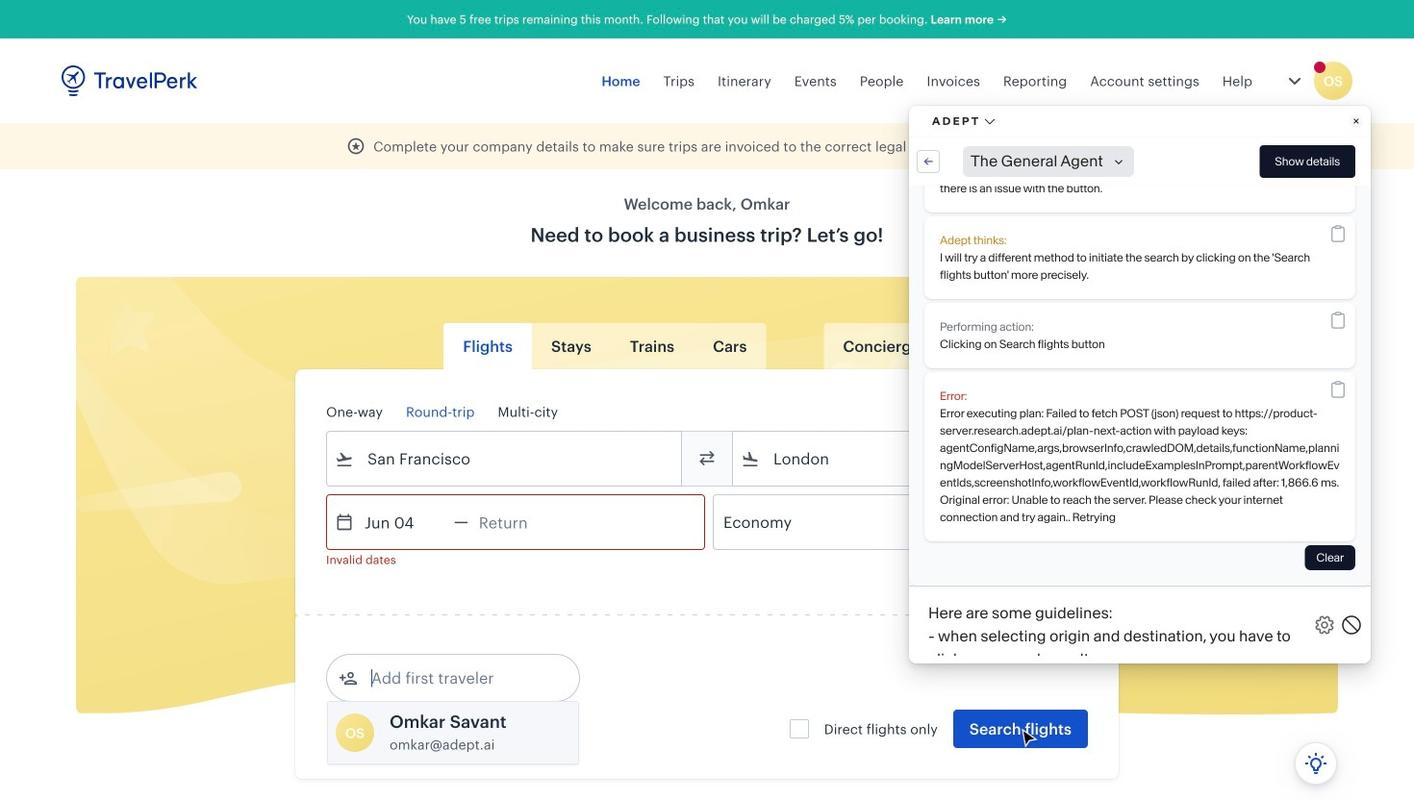 Task type: vqa. For each thing, say whether or not it's contained in the screenshot.
From search box
yes



Task type: locate. For each thing, give the bounding box(es) containing it.
Add first traveler search field
[[358, 663, 558, 694]]

Return text field
[[469, 496, 569, 550]]

Depart text field
[[354, 496, 454, 550]]



Task type: describe. For each thing, give the bounding box(es) containing it.
To search field
[[760, 444, 1063, 474]]

From search field
[[354, 444, 656, 474]]



